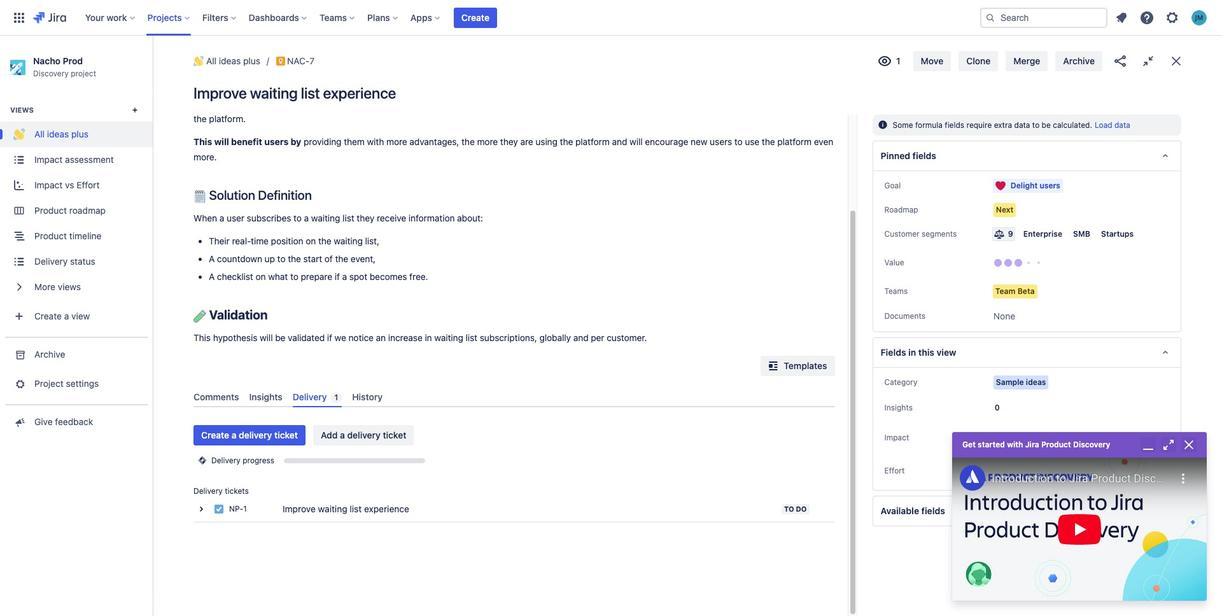 Task type: vqa. For each thing, say whether or not it's contained in the screenshot.
the rightmost THE YOU
no



Task type: describe. For each thing, give the bounding box(es) containing it.
1 vertical spatial they
[[357, 213, 374, 223]]

primary element
[[8, 0, 970, 35]]

more.
[[194, 151, 217, 162]]

merge button
[[1006, 51, 1048, 71]]

waiting up event,
[[334, 235, 363, 246]]

2 data from the left
[[1115, 120, 1130, 130]]

benefit
[[231, 136, 262, 147]]

to up their real-time position on the waiting list,
[[294, 213, 302, 223]]

list,
[[365, 235, 379, 246]]

current project sidebar image
[[139, 51, 167, 76]]

load data button
[[1095, 120, 1130, 130]]

0 horizontal spatial all ideas plus link
[[0, 122, 153, 147]]

the right of
[[335, 253, 348, 264]]

started
[[978, 440, 1005, 449]]

sign
[[436, 98, 453, 109]]

the up of
[[318, 235, 331, 246]]

impact for assessment
[[34, 154, 63, 165]]

0 horizontal spatial improve
[[194, 84, 247, 102]]

views
[[58, 282, 81, 292]]

create for create a delivery ticket
[[201, 430, 229, 440]]

what
[[268, 271, 288, 282]]

a for add a delivery ticket
[[340, 430, 345, 440]]

1 data from the left
[[1014, 120, 1030, 130]]

1 vertical spatial if
[[327, 332, 332, 343]]

0 horizontal spatial will
[[214, 136, 229, 147]]

dashboards
[[249, 12, 299, 23]]

impact assessment
[[34, 154, 114, 165]]

np-1
[[229, 504, 247, 514]]

1 horizontal spatial plus
[[243, 55, 260, 66]]

waiting down the delivery progress button
[[318, 504, 347, 514]]

waiting up their real-time position on the waiting list,
[[311, 213, 340, 223]]

0 horizontal spatial archive button
[[0, 342, 153, 368]]

0 vertical spatial all ideas plus
[[206, 55, 260, 66]]

1 horizontal spatial 1
[[334, 393, 338, 402]]

0 vertical spatial archive
[[1063, 55, 1095, 66]]

discovery inside nacho prod discovery project
[[33, 69, 69, 79]]

effort inside jira product discovery navigation element
[[77, 180, 100, 191]]

:heart: image
[[995, 181, 1006, 191]]

group containing all ideas plus
[[0, 89, 153, 337]]

delivery progress
[[211, 456, 274, 465]]

this for this hypothesis will be validated if we notice an increase in waiting list subscriptions, globally and per customer.
[[194, 332, 211, 343]]

encourage
[[645, 136, 688, 147]]

notice
[[348, 332, 374, 343]]

lists
[[536, 98, 552, 109]]

dashboards button
[[245, 7, 312, 28]]

product for product timeline
[[34, 231, 67, 242]]

a for create a delivery ticket
[[232, 430, 236, 440]]

the down their real-time position on the waiting list,
[[288, 253, 301, 264]]

plus inside jira product discovery navigation element
[[71, 129, 88, 140]]

close image
[[1169, 53, 1184, 69]]

plans
[[367, 12, 390, 23]]

prevents
[[364, 98, 400, 109]]

clone button
[[959, 51, 998, 71]]

formula
[[915, 120, 943, 130]]

solution definition
[[206, 188, 312, 202]]

0 horizontal spatial in
[[425, 332, 432, 343]]

impact vs effort link
[[0, 173, 153, 198]]

a checklist on what to prepare if a spot becomes free.
[[209, 271, 428, 282]]

when
[[194, 213, 217, 223]]

extra
[[994, 120, 1012, 130]]

filters button
[[198, 7, 241, 28]]

validation
[[209, 307, 268, 322]]

history
[[352, 391, 383, 402]]

move button
[[913, 51, 951, 71]]

sample ideas
[[996, 378, 1046, 387]]

a for when a user subscribes to a waiting list they receive information about:
[[219, 213, 224, 223]]

1 vertical spatial up
[[265, 253, 275, 264]]

project settings
[[34, 378, 99, 389]]

0 horizontal spatial be
[[275, 332, 285, 343]]

to
[[784, 505, 794, 513]]

0 vertical spatial ideas
[[219, 55, 241, 66]]

checklist
[[217, 271, 253, 282]]

of
[[325, 253, 333, 264]]

pinned fields
[[881, 150, 936, 161]]

time
[[251, 235, 269, 246]]

info image
[[877, 120, 888, 130]]

roadmap
[[69, 205, 106, 216]]

1 horizontal spatial teams button
[[881, 284, 912, 299]]

this
[[918, 347, 934, 358]]

:notepad_spiral: image
[[194, 190, 206, 203]]

1 vertical spatial improve waiting list experience
[[283, 504, 409, 514]]

the inside the prevents them to sign up for more waiting lists and affects their overall satisfaction regarding their experience on the platform.
[[194, 113, 207, 124]]

1 their from the left
[[603, 98, 621, 109]]

apps
[[410, 12, 432, 23]]

projects
[[147, 12, 182, 23]]

to right what
[[290, 271, 298, 282]]

your profile and settings image
[[1192, 10, 1207, 25]]

insights inside dropdown button
[[884, 403, 913, 413]]

more left the advantages,
[[386, 136, 407, 147]]

0 vertical spatial improve waiting list experience
[[194, 84, 396, 102]]

providing them with more advantages, the more they are using the platform and will encourage new users to use the platform even more.
[[194, 136, 836, 162]]

jira
[[1025, 440, 1039, 449]]

0 vertical spatial all ideas plus link
[[191, 53, 260, 69]]

fields in this view element
[[872, 337, 1181, 368]]

task image
[[214, 504, 224, 514]]

category button
[[881, 375, 921, 390]]

fields
[[881, 347, 906, 358]]

customer segments
[[884, 229, 957, 239]]

require
[[967, 120, 992, 130]]

to inside providing them with more advantages, the more they are using the platform and will encourage new users to use the platform even more.
[[734, 136, 743, 147]]

delivery for create
[[239, 430, 272, 440]]

available fields
[[881, 505, 945, 516]]

value
[[884, 258, 904, 267]]

status
[[70, 256, 95, 267]]

1 vertical spatial improve
[[283, 504, 316, 514]]

fields in this view
[[881, 347, 956, 358]]

prod
[[63, 55, 83, 66]]

nac-7
[[287, 55, 315, 66]]

roadmap
[[884, 205, 918, 215]]

a left spot
[[342, 271, 347, 282]]

collapse image
[[1141, 53, 1156, 69]]

impact inside dropdown button
[[884, 433, 909, 442]]

move
[[921, 55, 943, 66]]

9
[[1008, 229, 1013, 239]]

expand image
[[194, 502, 209, 517]]

insights inside tab list
[[249, 391, 282, 402]]

1 platform from the left
[[575, 136, 610, 147]]

assessment
[[65, 154, 114, 165]]

all ideas plus inside group
[[34, 129, 88, 140]]

:wave: image
[[13, 129, 25, 140]]

beta
[[1018, 287, 1035, 296]]

1 horizontal spatial if
[[335, 271, 340, 282]]

users inside providing them with more advantages, the more they are using the platform and will encourage new users to use the platform even more.
[[710, 136, 732, 147]]

they inside providing them with more advantages, the more they are using the platform and will encourage new users to use the platform even more.
[[500, 136, 518, 147]]

2 vertical spatial on
[[256, 271, 266, 282]]

0 horizontal spatial users
[[264, 136, 288, 147]]

notifications image
[[1114, 10, 1129, 25]]

an
[[376, 332, 386, 343]]

1 horizontal spatial and
[[573, 332, 589, 343]]

2 platform from the left
[[777, 136, 812, 147]]

smb
[[1073, 229, 1090, 239]]

0 vertical spatial be
[[1042, 120, 1051, 130]]

documents button
[[881, 309, 929, 324]]

clone
[[966, 55, 991, 66]]

0 vertical spatial fields
[[945, 120, 964, 130]]

delivery for add
[[347, 430, 381, 440]]

templates
[[784, 360, 827, 371]]

to inside the prevents them to sign up for more waiting lists and affects their overall satisfaction regarding their experience on the platform.
[[425, 98, 433, 109]]

the right use
[[762, 136, 775, 147]]

start
[[303, 253, 322, 264]]

1 horizontal spatial in
[[908, 347, 916, 358]]

experience inside the prevents them to sign up for more waiting lists and affects their overall satisfaction regarding their experience on the platform.
[[764, 98, 809, 109]]

your work
[[85, 12, 127, 23]]

to up pinned fields 'element'
[[1032, 120, 1040, 130]]

vs
[[65, 180, 74, 191]]

0 vertical spatial all
[[206, 55, 216, 66]]

apps button
[[407, 7, 445, 28]]

roadmap button
[[881, 203, 922, 218]]

2 vertical spatial product
[[1041, 440, 1071, 449]]

view inside dropdown button
[[71, 311, 90, 322]]

becomes
[[370, 271, 407, 282]]

affects
[[572, 98, 600, 109]]

settings image
[[1165, 10, 1180, 25]]



Task type: locate. For each thing, give the bounding box(es) containing it.
documents
[[884, 311, 925, 321]]

weighting value image
[[994, 229, 1004, 239]]

insights up create a delivery ticket
[[249, 391, 282, 402]]

0 vertical spatial effort
[[77, 180, 100, 191]]

in
[[425, 332, 432, 343], [908, 347, 916, 358]]

the right the advantages,
[[462, 136, 475, 147]]

advantages,
[[410, 136, 459, 147]]

a inside button
[[232, 430, 236, 440]]

project settings image
[[12, 378, 26, 390]]

2 vertical spatial 1
[[243, 504, 247, 514]]

0 vertical spatial discovery
[[33, 69, 69, 79]]

archive button
[[1056, 51, 1102, 71], [0, 342, 153, 368]]

0 horizontal spatial create
[[34, 311, 62, 322]]

projects button
[[144, 7, 195, 28]]

on left what
[[256, 271, 266, 282]]

discovery down 'nacho'
[[33, 69, 69, 79]]

0 vertical spatial and
[[554, 98, 570, 109]]

Search field
[[980, 7, 1108, 28]]

:heart: image
[[995, 181, 1006, 191]]

value button
[[881, 255, 908, 271]]

their
[[209, 235, 230, 246]]

globally
[[539, 332, 571, 343]]

0 horizontal spatial all
[[34, 129, 45, 140]]

2 horizontal spatial users
[[1040, 181, 1060, 190]]

your
[[85, 12, 104, 23]]

pinned fields element
[[872, 141, 1181, 171]]

effort right vs
[[77, 180, 100, 191]]

0 vertical spatial plus
[[243, 55, 260, 66]]

nacho
[[33, 55, 60, 66]]

delivery right delivery progress image
[[211, 456, 241, 465]]

a right "add"
[[340, 430, 345, 440]]

overall
[[623, 98, 650, 109]]

using
[[536, 136, 558, 147]]

team
[[995, 287, 1016, 296]]

their left overall
[[603, 98, 621, 109]]

2 horizontal spatial on
[[811, 98, 821, 109]]

product right jira
[[1041, 440, 1071, 449]]

0 vertical spatial view
[[71, 311, 90, 322]]

0 horizontal spatial them
[[344, 136, 365, 147]]

ideas down filters dropdown button
[[219, 55, 241, 66]]

subscribes
[[247, 213, 291, 223]]

archive right merge
[[1063, 55, 1095, 66]]

0 vertical spatial a
[[209, 253, 215, 264]]

effort down the impact dropdown button
[[884, 466, 905, 476]]

and inside providing them with more advantages, the more they are using the platform and will encourage new users to use the platform even more.
[[612, 136, 627, 147]]

ideas up impact assessment
[[47, 129, 69, 140]]

to do
[[784, 505, 807, 513]]

ticket inside button
[[383, 430, 406, 440]]

on up start
[[306, 235, 316, 246]]

create for create a view
[[34, 311, 62, 322]]

0 vertical spatial in
[[425, 332, 432, 343]]

delivery inside button
[[239, 430, 272, 440]]

jira image
[[33, 10, 66, 25], [33, 10, 66, 25]]

0 vertical spatial impact
[[34, 154, 63, 165]]

0 vertical spatial this
[[194, 136, 212, 147]]

delivery right "add"
[[347, 430, 381, 440]]

fields
[[945, 120, 964, 130], [913, 150, 936, 161], [921, 505, 945, 516]]

ticket inside button
[[274, 430, 298, 440]]

2 this from the top
[[194, 332, 211, 343]]

0 horizontal spatial plus
[[71, 129, 88, 140]]

all right :wave: icon
[[34, 129, 45, 140]]

will left the encourage
[[630, 136, 643, 147]]

to
[[425, 98, 433, 109], [1032, 120, 1040, 130], [734, 136, 743, 147], [294, 213, 302, 223], [277, 253, 285, 264], [290, 271, 298, 282]]

np-1 link
[[229, 504, 280, 515]]

give feedback
[[34, 417, 93, 427]]

platform
[[575, 136, 610, 147], [777, 136, 812, 147]]

more inside the prevents them to sign up for more waiting lists and affects their overall satisfaction regarding their experience on the platform.
[[481, 98, 502, 109]]

1 vertical spatial all
[[34, 129, 45, 140]]

segments
[[922, 229, 957, 239]]

fields for pinned fields
[[913, 150, 936, 161]]

and inside the prevents them to sign up for more waiting lists and affects their overall satisfaction regarding their experience on the platform.
[[554, 98, 570, 109]]

1 horizontal spatial create
[[201, 430, 229, 440]]

1 vertical spatial effort
[[884, 466, 905, 476]]

0 horizontal spatial teams button
[[316, 7, 360, 28]]

fields right available
[[921, 505, 945, 516]]

2 vertical spatial ideas
[[1026, 378, 1046, 387]]

their
[[603, 98, 621, 109], [743, 98, 762, 109]]

more
[[481, 98, 502, 109], [386, 136, 407, 147], [477, 136, 498, 147]]

ideas inside group
[[47, 129, 69, 140]]

1 horizontal spatial platform
[[777, 136, 812, 147]]

0 vertical spatial teams button
[[316, 7, 360, 28]]

1 down the tickets
[[243, 504, 247, 514]]

solution
[[209, 188, 255, 202]]

load
[[1095, 120, 1112, 130]]

in right increase
[[425, 332, 432, 343]]

data right extra at the right top of page
[[1014, 120, 1030, 130]]

0 horizontal spatial teams
[[320, 12, 347, 23]]

editor templates image
[[766, 358, 781, 374]]

ticket for add a delivery ticket
[[383, 430, 406, 440]]

archive inside jira product discovery navigation element
[[34, 349, 65, 360]]

a left user
[[219, 213, 224, 223]]

impact down 'insights' dropdown button
[[884, 433, 909, 442]]

1 vertical spatial on
[[306, 235, 316, 246]]

timeline
[[69, 231, 102, 242]]

2 horizontal spatial will
[[630, 136, 643, 147]]

all down filters
[[206, 55, 216, 66]]

more right for
[[481, 98, 502, 109]]

fields inside available fields element
[[921, 505, 945, 516]]

project settings button
[[0, 371, 153, 397]]

1 vertical spatial archive
[[34, 349, 65, 360]]

archive
[[1063, 55, 1095, 66], [34, 349, 65, 360]]

they left are
[[500, 136, 518, 147]]

none
[[994, 311, 1015, 322]]

a inside button
[[340, 430, 345, 440]]

platform.
[[209, 113, 246, 124]]

more down the prevents them to sign up for more waiting lists and affects their overall satisfaction regarding their experience on the platform.
[[477, 136, 498, 147]]

product
[[34, 205, 67, 216], [34, 231, 67, 242], [1041, 440, 1071, 449]]

will up more.
[[214, 136, 229, 147]]

delivery inside button
[[347, 430, 381, 440]]

create a delivery ticket
[[201, 430, 298, 440]]

0 horizontal spatial all ideas plus
[[34, 129, 88, 140]]

create
[[461, 12, 489, 23], [34, 311, 62, 322], [201, 430, 229, 440]]

all ideas plus link down filters dropdown button
[[191, 53, 260, 69]]

platform left even
[[777, 136, 812, 147]]

create inside dropdown button
[[34, 311, 62, 322]]

2 horizontal spatial ideas
[[1026, 378, 1046, 387]]

this for this will benefit users by
[[194, 136, 212, 147]]

0 horizontal spatial 1
[[243, 504, 247, 514]]

impact
[[34, 154, 63, 165], [34, 180, 63, 191], [884, 433, 909, 442]]

0 horizontal spatial they
[[357, 213, 374, 223]]

product for product roadmap
[[34, 205, 67, 216]]

fields inside pinned fields 'element'
[[913, 150, 936, 161]]

7
[[310, 55, 315, 66]]

give feedback button
[[0, 410, 153, 435]]

filters
[[202, 12, 228, 23]]

settings
[[66, 378, 99, 389]]

insights down category popup button
[[884, 403, 913, 413]]

0 vertical spatial on
[[811, 98, 821, 109]]

1 vertical spatial create
[[34, 311, 62, 322]]

the right using
[[560, 136, 573, 147]]

improve right np-1 link
[[283, 504, 316, 514]]

give
[[34, 417, 53, 427]]

them right prevents
[[402, 98, 423, 109]]

waiting right increase
[[434, 332, 463, 343]]

1 horizontal spatial will
[[260, 332, 273, 343]]

impact for vs
[[34, 180, 63, 191]]

insights
[[249, 391, 282, 402], [884, 403, 913, 413]]

1 ticket from the left
[[274, 430, 298, 440]]

will inside providing them with more advantages, the more they are using the platform and will encourage new users to use the platform even more.
[[630, 136, 643, 147]]

the
[[194, 113, 207, 124], [462, 136, 475, 147], [560, 136, 573, 147], [762, 136, 775, 147], [318, 235, 331, 246], [288, 253, 301, 264], [335, 253, 348, 264]]

0 vertical spatial insights
[[249, 391, 282, 402]]

1 vertical spatial impact
[[34, 180, 63, 191]]

subscriptions,
[[480, 332, 537, 343]]

0 horizontal spatial up
[[265, 253, 275, 264]]

countdown
[[217, 253, 262, 264]]

satisfaction
[[652, 98, 699, 109]]

2 horizontal spatial and
[[612, 136, 627, 147]]

product roadmap
[[34, 205, 106, 216]]

1 horizontal spatial teams
[[884, 287, 908, 296]]

1 button
[[876, 51, 906, 71]]

fields for available fields
[[921, 505, 945, 516]]

delivery progress image
[[197, 456, 208, 466]]

feedback
[[55, 417, 93, 427]]

1 horizontal spatial effort
[[884, 466, 905, 476]]

all ideas plus down filters dropdown button
[[206, 55, 260, 66]]

1 horizontal spatial on
[[306, 235, 316, 246]]

a
[[219, 213, 224, 223], [304, 213, 309, 223], [342, 271, 347, 282], [64, 311, 69, 322], [232, 430, 236, 440], [340, 430, 345, 440]]

and right lists
[[554, 98, 570, 109]]

work
[[107, 12, 127, 23]]

0 horizontal spatial with
[[367, 136, 384, 147]]

on up even
[[811, 98, 821, 109]]

1 vertical spatial all ideas plus link
[[0, 122, 153, 147]]

1 horizontal spatial users
[[710, 136, 732, 147]]

product timeline
[[34, 231, 102, 242]]

2 vertical spatial impact
[[884, 433, 909, 442]]

waiting down 'nac-'
[[250, 84, 298, 102]]

create down more
[[34, 311, 62, 322]]

nac-
[[287, 55, 310, 66]]

create inside button
[[461, 12, 489, 23]]

new
[[691, 136, 707, 147]]

1 left "move"
[[896, 55, 900, 66]]

to up what
[[277, 253, 285, 264]]

them for to
[[402, 98, 423, 109]]

1 horizontal spatial them
[[402, 98, 423, 109]]

0 vertical spatial teams
[[320, 12, 347, 23]]

all ideas plus link up impact assessment
[[0, 122, 153, 147]]

a up their real-time position on the waiting list,
[[304, 213, 309, 223]]

0 vertical spatial create
[[461, 12, 489, 23]]

if left we
[[327, 332, 332, 343]]

0 horizontal spatial view
[[71, 311, 90, 322]]

view right this
[[937, 347, 956, 358]]

with for them
[[367, 136, 384, 147]]

tab list containing comments
[[188, 386, 840, 407]]

1 delivery from the left
[[239, 430, 272, 440]]

2 vertical spatial fields
[[921, 505, 945, 516]]

customer.
[[607, 332, 647, 343]]

1 horizontal spatial with
[[1007, 440, 1023, 449]]

spot
[[349, 271, 367, 282]]

add a delivery ticket button
[[313, 425, 414, 446]]

list
[[301, 84, 320, 102], [343, 213, 354, 223], [466, 332, 477, 343], [350, 504, 362, 514]]

delivery status
[[34, 256, 95, 267]]

0 vertical spatial improve
[[194, 84, 247, 102]]

1 vertical spatial discovery
[[1073, 440, 1110, 449]]

0 horizontal spatial if
[[327, 332, 332, 343]]

up inside the prevents them to sign up for more waiting lists and affects their overall satisfaction regarding their experience on the platform.
[[455, 98, 465, 109]]

a down the their
[[209, 253, 215, 264]]

0 horizontal spatial delivery
[[239, 430, 272, 440]]

up left for
[[455, 98, 465, 109]]

a for a checklist on what to prepare if a spot becomes free.
[[209, 271, 215, 282]]

1 this from the top
[[194, 136, 212, 147]]

your work button
[[81, 7, 140, 28]]

event,
[[351, 253, 376, 264]]

a down views at the top left of the page
[[64, 311, 69, 322]]

a inside dropdown button
[[64, 311, 69, 322]]

0 vertical spatial up
[[455, 98, 465, 109]]

available fields element
[[872, 496, 1181, 527]]

in left this
[[908, 347, 916, 358]]

1 vertical spatial a
[[209, 271, 215, 282]]

ideas right sample
[[1026, 378, 1046, 387]]

create right apps dropdown button
[[461, 12, 489, 23]]

2 a from the top
[[209, 271, 215, 282]]

0 horizontal spatial platform
[[575, 136, 610, 147]]

1 vertical spatial product
[[34, 231, 67, 242]]

:notepad_spiral: image
[[194, 190, 206, 203]]

delivery for delivery progress
[[211, 456, 241, 465]]

group
[[0, 89, 153, 337]]

1 vertical spatial archive button
[[0, 342, 153, 368]]

0 vertical spatial 1
[[896, 55, 900, 66]]

teams button left plans
[[316, 7, 360, 28]]

:wave: image
[[194, 56, 204, 66], [194, 56, 204, 66], [13, 129, 25, 140]]

delivery up progress
[[239, 430, 272, 440]]

0 vertical spatial if
[[335, 271, 340, 282]]

1 horizontal spatial they
[[500, 136, 518, 147]]

1 left the history
[[334, 393, 338, 402]]

0 vertical spatial archive button
[[1056, 51, 1102, 71]]

users right new
[[710, 136, 732, 147]]

increase
[[388, 332, 422, 343]]

delivery up more
[[34, 256, 68, 267]]

plus up impact assessment link
[[71, 129, 88, 140]]

a up delivery progress
[[232, 430, 236, 440]]

archive button right merge button
[[1056, 51, 1102, 71]]

them right providing
[[344, 136, 365, 147]]

banner containing your work
[[0, 0, 1222, 36]]

them for with
[[344, 136, 365, 147]]

more for up
[[481, 98, 502, 109]]

by
[[291, 136, 301, 147]]

1 horizontal spatial view
[[937, 347, 956, 358]]

a for a countdown up to the start of the event,
[[209, 253, 215, 264]]

2 horizontal spatial create
[[461, 12, 489, 23]]

progress
[[243, 456, 274, 465]]

1 horizontal spatial their
[[743, 98, 762, 109]]

0 horizontal spatial and
[[554, 98, 570, 109]]

delivery up expand image
[[194, 486, 223, 496]]

delivery for delivery status
[[34, 256, 68, 267]]

this left hypothesis
[[194, 332, 211, 343]]

delivery inside jira product discovery navigation element
[[34, 256, 68, 267]]

on inside the prevents them to sign up for more waiting lists and affects their overall satisfaction regarding their experience on the platform.
[[811, 98, 821, 109]]

ticket for create a delivery ticket
[[274, 430, 298, 440]]

they up list,
[[357, 213, 374, 223]]

1 vertical spatial all ideas plus
[[34, 129, 88, 140]]

product up "delivery status"
[[34, 231, 67, 242]]

goal
[[884, 181, 901, 190]]

impact up impact vs effort
[[34, 154, 63, 165]]

1 vertical spatial plus
[[71, 129, 88, 140]]

improve waiting list experience down the nac-7 link
[[194, 84, 396, 102]]

0 horizontal spatial archive
[[34, 349, 65, 360]]

1 vertical spatial fields
[[913, 150, 936, 161]]

1 horizontal spatial archive
[[1063, 55, 1095, 66]]

banner
[[0, 0, 1222, 36]]

this will benefit users by
[[194, 136, 301, 147]]

with inside providing them with more advantages, the more they are using the platform and will encourage new users to use the platform even more.
[[367, 136, 384, 147]]

1 inside popup button
[[896, 55, 900, 66]]

regarding
[[702, 98, 741, 109]]

use
[[745, 136, 760, 147]]

with down prevents
[[367, 136, 384, 147]]

2 their from the left
[[743, 98, 762, 109]]

:test_tube: image
[[194, 310, 206, 322], [194, 310, 206, 322]]

create button
[[454, 7, 497, 28]]

them inside the prevents them to sign up for more waiting lists and affects their overall satisfaction regarding their experience on the platform.
[[402, 98, 423, 109]]

effort inside popup button
[[884, 466, 905, 476]]

up
[[455, 98, 465, 109], [265, 253, 275, 264]]

0 horizontal spatial data
[[1014, 120, 1030, 130]]

1 horizontal spatial improve
[[283, 504, 316, 514]]

1 horizontal spatial data
[[1115, 120, 1130, 130]]

more for advantages,
[[477, 136, 498, 147]]

more views link
[[0, 275, 153, 300]]

0 horizontal spatial ideas
[[47, 129, 69, 140]]

the left platform.
[[194, 113, 207, 124]]

1 vertical spatial be
[[275, 332, 285, 343]]

discovery right jira
[[1073, 440, 1110, 449]]

0 horizontal spatial effort
[[77, 180, 100, 191]]

archive button up project settings button
[[0, 342, 153, 368]]

0 vertical spatial with
[[367, 136, 384, 147]]

1 horizontal spatial archive button
[[1056, 51, 1102, 71]]

1 a from the top
[[209, 253, 215, 264]]

a for create a view
[[64, 311, 69, 322]]

improve up platform.
[[194, 84, 247, 102]]

add a delivery ticket
[[321, 430, 406, 440]]

create up delivery progress image
[[201, 430, 229, 440]]

and down overall
[[612, 136, 627, 147]]

teams up documents
[[884, 287, 908, 296]]

waiting left lists
[[505, 98, 534, 109]]

improve waiting list experience down the delivery progress button
[[283, 504, 409, 514]]

appswitcher icon image
[[11, 10, 27, 25]]

create inside button
[[201, 430, 229, 440]]

delivery for delivery
[[293, 391, 327, 402]]

plans button
[[363, 7, 403, 28]]

to left sign
[[425, 98, 433, 109]]

help image
[[1139, 10, 1155, 25]]

all inside group
[[34, 129, 45, 140]]

if right prepare
[[335, 271, 340, 282]]

nac-7 link
[[274, 53, 323, 69]]

create for create
[[461, 12, 489, 23]]

0 horizontal spatial discovery
[[33, 69, 69, 79]]

fields right pinned
[[913, 150, 936, 161]]

teams button up documents
[[881, 284, 912, 299]]

to left use
[[734, 136, 743, 147]]

them
[[402, 98, 423, 109], [344, 136, 365, 147]]

data right 'load'
[[1115, 120, 1130, 130]]

all ideas plus up impact assessment
[[34, 129, 88, 140]]

with left jira
[[1007, 440, 1023, 449]]

more
[[34, 282, 55, 292]]

hypothesis
[[213, 332, 257, 343]]

teams inside primary element
[[320, 12, 347, 23]]

2 ticket from the left
[[383, 430, 406, 440]]

2 delivery from the left
[[347, 430, 381, 440]]

jira product discovery navigation element
[[0, 36, 153, 616]]

waiting inside the prevents them to sign up for more waiting lists and affects their overall satisfaction regarding their experience on the platform.
[[505, 98, 534, 109]]

view down more views link
[[71, 311, 90, 322]]

delivery for delivery tickets
[[194, 486, 223, 496]]

impact vs effort
[[34, 180, 100, 191]]

product down impact vs effort
[[34, 205, 67, 216]]

nacho prod discovery project
[[33, 55, 96, 79]]

1 vertical spatial view
[[937, 347, 956, 358]]

effort button
[[881, 463, 909, 479]]

even
[[814, 136, 833, 147]]

archive up project
[[34, 349, 65, 360]]

them inside providing them with more advantages, the more they are using the platform and will encourage new users to use the platform even more.
[[344, 136, 365, 147]]

search image
[[985, 12, 996, 23]]

platform down affects
[[575, 136, 610, 147]]

with for started
[[1007, 440, 1023, 449]]

feedback image
[[12, 416, 26, 429]]

0 vertical spatial product
[[34, 205, 67, 216]]

0 vertical spatial they
[[500, 136, 518, 147]]

1 horizontal spatial all ideas plus link
[[191, 53, 260, 69]]

will right hypothesis
[[260, 332, 273, 343]]

up up what
[[265, 253, 275, 264]]

delivery inside button
[[211, 456, 241, 465]]

tab list
[[188, 386, 840, 407]]

this up more.
[[194, 136, 212, 147]]

1 horizontal spatial all ideas plus
[[206, 55, 260, 66]]

:wave: image inside group
[[13, 129, 25, 140]]

ticket
[[274, 430, 298, 440], [383, 430, 406, 440]]

receive
[[377, 213, 406, 223]]

1 vertical spatial with
[[1007, 440, 1023, 449]]



